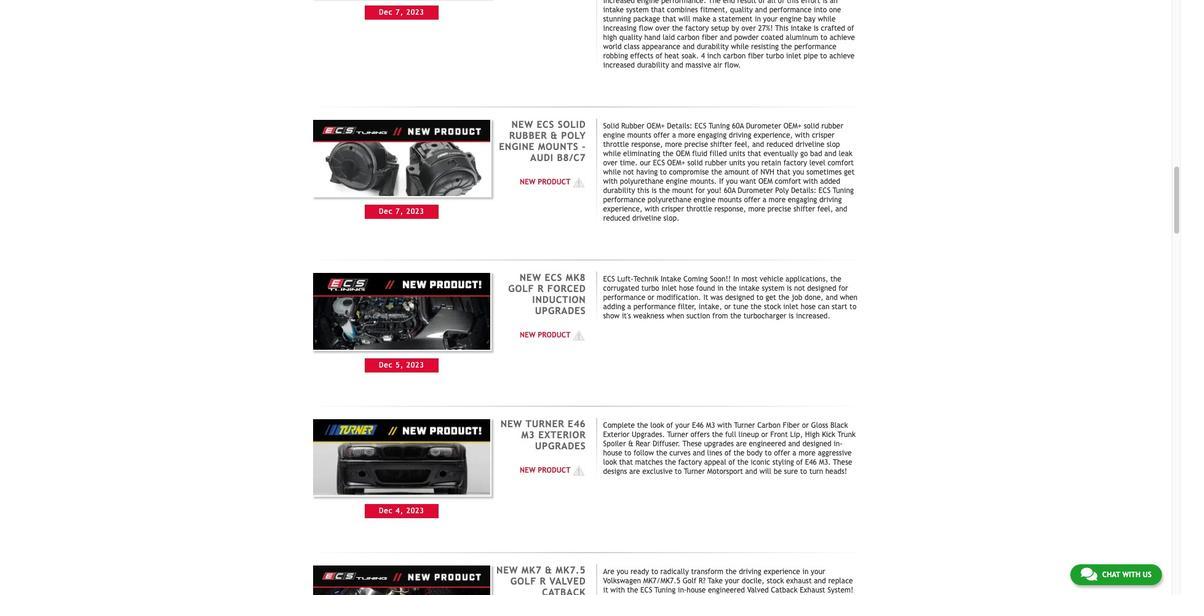 Task type: describe. For each thing, give the bounding box(es) containing it.
with up durability
[[603, 177, 618, 186]]

and down iconic
[[745, 467, 757, 476]]

engineered inside are you ready to radically transform the driving experience in your volkswagen mk7/mk7.5 golf r? take your docile, stock exhaust and replace it with the ecs tuning in-house engineered valved catback exhaust system! our proprietary valved muffler design allows you to toggle between a mi
[[708, 586, 745, 595]]

and down lip,
[[788, 440, 800, 448]]

in inside ecs luft-technik intake coming soon!!   in most vehicle applications, the corrugated turbo inlet hose found in the intake system is not designed for performance or modification. it was designed to get the job done, and when adding a performance filter, intake, or tune the stock inlet hose can start to show it's weakness when suction from the turbocharger is increased.
[[717, 284, 724, 293]]

more up fluid
[[678, 131, 695, 139]]

a up the compromise at right
[[672, 131, 676, 139]]

between
[[799, 595, 828, 595]]

the up proprietary
[[627, 586, 638, 595]]

the down tune
[[730, 312, 741, 320]]

0 vertical spatial engaging
[[697, 131, 727, 139]]

go
[[800, 149, 808, 158]]

follow
[[634, 449, 654, 458]]

1 vertical spatial rubber
[[705, 159, 727, 167]]

toggle
[[777, 595, 797, 595]]

1 vertical spatial solid
[[687, 159, 703, 167]]

1 horizontal spatial mounts
[[718, 195, 742, 204]]

new inside 'new ecs mk8 golf r forced induction upgrades'
[[520, 272, 541, 283]]

b8/c7
[[557, 152, 586, 163]]

coming
[[683, 275, 708, 284]]

vehicle
[[760, 275, 783, 284]]

0 vertical spatial feel,
[[734, 140, 750, 149]]

our
[[603, 595, 615, 595]]

suction
[[686, 312, 710, 320]]

1 vertical spatial driving
[[819, 195, 842, 204]]

1 horizontal spatial comfort
[[828, 159, 854, 167]]

4 image for new turner e46 m3 exterior upgrades
[[571, 465, 586, 477]]

1 vertical spatial response,
[[714, 205, 746, 213]]

tuning inside are you ready to radically transform the driving experience in your volkswagen mk7/mk7.5 golf r? take your docile, stock exhaust and replace it with the ecs tuning in-house engineered valved catback exhaust system! our proprietary valved muffler design allows you to toggle between a mi
[[655, 586, 676, 595]]

in inside are you ready to radically transform the driving experience in your volkswagen mk7/mk7.5 golf r? take your docile, stock exhaust and replace it with the ecs tuning in-house engineered valved catback exhaust system! our proprietary valved muffler design allows you to toggle between a mi
[[802, 568, 809, 576]]

& inside complete the look of your e46 m3 with turner carbon fiber or gloss black exterior upgrades. turner offers the full lineup or front lip, high kick trunk spoiler & rear diffuser. these upgrades are engineered and designed in- house to follow the curves and lines of the body to offer a more aggressive look that matches the factory appeal of the iconic styling of e46 m3. these designs are exclusive to turner motorsport and will be sure to turn heads!
[[628, 440, 633, 448]]

0 horizontal spatial reduced
[[603, 214, 630, 223]]

more down want
[[748, 205, 765, 213]]

that inside complete the look of your e46 m3 with turner carbon fiber or gloss black exterior upgrades. turner offers the full lineup or front lip, high kick trunk spoiler & rear diffuser. these upgrades are engineered and designed in- house to follow the curves and lines of the body to offer a more aggressive look that matches the factory appeal of the iconic styling of e46 m3. these designs are exclusive to turner motorsport and will be sure to turn heads!
[[619, 458, 633, 467]]

the up the turbocharger
[[751, 303, 762, 311]]

chat
[[1102, 571, 1120, 580]]

compromise
[[669, 168, 709, 176]]

modification.
[[657, 293, 701, 302]]

factory inside complete the look of your e46 m3 with turner carbon fiber or gloss black exterior upgrades. turner offers the full lineup or front lip, high kick trunk spoiler & rear diffuser. these upgrades are engineered and designed in- house to follow the curves and lines of the body to offer a more aggressive look that matches the factory appeal of the iconic styling of e46 m3. these designs are exclusive to turner motorsport and will be sure to turn heads!
[[678, 458, 702, 467]]

0 horizontal spatial precise
[[684, 140, 708, 149]]

the up the start on the right of page
[[830, 275, 841, 284]]

1 vertical spatial experience,
[[603, 205, 642, 213]]

or up from
[[724, 303, 731, 311]]

1 7, from the top
[[396, 8, 404, 17]]

not inside solid rubber oem+ details:  ecs tuning 60a durometer oem+ solid rubber engine mounts offer a more engaging driving experience, with crisper throttle response, more precise shifter feel, and reduced driveline slop while eliminating the oem fluid filled units that eventually go bad and leak over time.  our ecs oem+ solid rubber units you retain factory level comfort while not having to compromise the amount of nvh that you sometimes get with polyurethane engine mounts. if you want oem comfort with added durability this is the mount for you!  60a durometer poly details:  ecs tuning performance polyurethane engine mounts offer a more engaging driving experience, with crisper throttle response, more precise shifter feel, and reduced driveline slop.
[[623, 168, 634, 176]]

stock inside ecs luft-technik intake coming soon!!   in most vehicle applications, the corrugated turbo inlet hose found in the intake system is not designed for performance or modification. it was designed to get the job done, and when adding a performance filter, intake, or tune the stock inlet hose can start to show it's weakness when suction from the turbocharger is increased.
[[764, 303, 781, 311]]

0 vertical spatial durometer
[[746, 122, 781, 130]]

induction
[[532, 294, 586, 305]]

with inside complete the look of your e46 m3 with turner carbon fiber or gloss black exterior upgrades. turner offers the full lineup or front lip, high kick trunk spoiler & rear diffuser. these upgrades are engineered and designed in- house to follow the curves and lines of the body to offer a more aggressive look that matches the factory appeal of the iconic styling of e46 m3. these designs are exclusive to turner motorsport and will be sure to turn heads!
[[717, 421, 732, 430]]

the left "body"
[[734, 449, 745, 458]]

1 horizontal spatial engine
[[666, 177, 688, 186]]

a inside ecs luft-technik intake coming soon!!   in most vehicle applications, the corrugated turbo inlet hose found in the intake system is not designed for performance or modification. it was designed to get the job done, and when adding a performance filter, intake, or tune the stock inlet hose can start to show it's weakness when suction from the turbocharger is increased.
[[627, 303, 631, 311]]

of down upgrades
[[725, 449, 731, 458]]

durability
[[603, 186, 635, 195]]

new inside the new turner e46 m3 exterior upgrades
[[501, 418, 522, 429]]

more up the compromise at right
[[665, 140, 682, 149]]

0 vertical spatial offer
[[654, 131, 670, 139]]

fiber
[[783, 421, 800, 430]]

or down carbon
[[761, 431, 768, 439]]

ecs luft-technik intake coming soon!!   in most vehicle applications, the corrugated turbo inlet hose found in the intake system is not designed for performance or modification. it was designed to get the job done, and when adding a performance filter, intake, or tune the stock inlet hose can start to show it's weakness when suction from the turbocharger is increased.
[[603, 275, 858, 320]]

the left job
[[779, 293, 790, 302]]

1 dec from the top
[[379, 8, 393, 17]]

time.
[[620, 159, 638, 167]]

1 vertical spatial are
[[629, 467, 640, 476]]

the down diffuser.
[[656, 449, 667, 458]]

performance inside solid rubber oem+ details:  ecs tuning 60a durometer oem+ solid rubber engine mounts offer a more engaging driving experience, with crisper throttle response, more precise shifter feel, and reduced driveline slop while eliminating the oem fluid filled units that eventually go bad and leak over time.  our ecs oem+ solid rubber units you retain factory level comfort while not having to compromise the amount of nvh that you sometimes get with polyurethane engine mounts. if you want oem comfort with added durability this is the mount for you!  60a durometer poly details:  ecs tuning performance polyurethane engine mounts offer a more engaging driving experience, with crisper throttle response, more precise shifter feel, and reduced driveline slop.
[[603, 195, 645, 204]]

driving inside are you ready to radically transform the driving experience in your volkswagen mk7/mk7.5 golf r? take your docile, stock exhaust and replace it with the ecs tuning in-house engineered valved catback exhaust system! our proprietary valved muffler design allows you to toggle between a mi
[[739, 568, 761, 576]]

exhaust
[[800, 586, 825, 595]]

turner inside the new turner e46 m3 exterior upgrades
[[526, 418, 564, 429]]

factory inside solid rubber oem+ details:  ecs tuning 60a durometer oem+ solid rubber engine mounts offer a more engaging driving experience, with crisper throttle response, more precise shifter feel, and reduced driveline slop while eliminating the oem fluid filled units that eventually go bad and leak over time.  our ecs oem+ solid rubber units you retain factory level comfort while not having to compromise the amount of nvh that you sometimes get with polyurethane engine mounts. if you want oem comfort with added durability this is the mount for you!  60a durometer poly details:  ecs tuning performance polyurethane engine mounts offer a more engaging driving experience, with crisper throttle response, more precise shifter feel, and reduced driveline slop.
[[784, 159, 807, 167]]

intake
[[661, 275, 681, 284]]

system
[[762, 284, 785, 293]]

level
[[809, 159, 825, 167]]

to down catback
[[767, 595, 774, 595]]

the up upgrades
[[712, 431, 723, 439]]

nvh
[[761, 168, 774, 176]]

and inside are you ready to radically transform the driving experience in your volkswagen mk7/mk7.5 golf r? take your docile, stock exhaust and replace it with the ecs tuning in-house engineered valved catback exhaust system! our proprietary valved muffler design allows you to toggle between a mi
[[814, 577, 826, 585]]

you!
[[707, 186, 722, 195]]

2 horizontal spatial that
[[777, 168, 790, 176]]

it
[[603, 586, 608, 595]]

you right if at the top right of the page
[[726, 177, 738, 186]]

and left lines in the right of the page
[[693, 449, 705, 458]]

iconic
[[751, 458, 770, 467]]

to left turn
[[800, 467, 807, 476]]

found
[[696, 284, 715, 293]]

design
[[707, 595, 728, 595]]

1 vertical spatial tuning
[[833, 186, 854, 195]]

0 vertical spatial polyurethane
[[620, 177, 664, 186]]

new ecs mk8 golf r forced induction upgrades image
[[312, 272, 491, 351]]

appeal
[[704, 458, 726, 467]]

1 horizontal spatial tuning
[[709, 122, 730, 130]]

mounts.
[[690, 177, 717, 186]]

m3 inside complete the look of your e46 m3 with turner carbon fiber or gloss black exterior upgrades. turner offers the full lineup or front lip, high kick trunk spoiler & rear diffuser. these upgrades are engineered and designed in- house to follow the curves and lines of the body to offer a more aggressive look that matches the factory appeal of the iconic styling of e46 m3. these designs are exclusive to turner motorsport and will be sure to turn heads!
[[706, 421, 715, 430]]

it
[[703, 293, 708, 302]]

4 image
[[571, 176, 586, 189]]

with left us
[[1122, 571, 1141, 580]]

0 vertical spatial rubber
[[821, 122, 843, 130]]

product for upgrades
[[538, 331, 571, 340]]

1 vertical spatial crisper
[[661, 205, 684, 213]]

new mk7 & mk7.5 golf r valved catba link
[[496, 565, 586, 595]]

exterior inside the new turner e46 m3 exterior upgrades
[[538, 429, 586, 440]]

radically
[[660, 568, 689, 576]]

a down nvh
[[763, 195, 767, 204]]

allows
[[731, 595, 751, 595]]

valved
[[657, 595, 678, 595]]

you down go
[[793, 168, 804, 176]]

our
[[640, 159, 651, 167]]

more down nvh
[[769, 195, 786, 204]]

m3 inside the new turner e46 m3 exterior upgrades
[[521, 429, 535, 440]]

the down curves
[[665, 458, 676, 467]]

0 horizontal spatial these
[[683, 440, 702, 448]]

of up diffuser.
[[666, 421, 673, 430]]

get inside ecs luft-technik intake coming soon!!   in most vehicle applications, the corrugated turbo inlet hose found in the intake system is not designed for performance or modification. it was designed to get the job done, and when adding a performance filter, intake, or tune the stock inlet hose can start to show it's weakness when suction from the turbocharger is increased.
[[766, 293, 776, 302]]

1 vertical spatial designed
[[725, 293, 754, 302]]

1 dec 7, 2023 link from the top
[[312, 0, 491, 73]]

rubber inside new ecs solid rubber & poly engine mounts - audi b8/c7
[[509, 130, 547, 141]]

new turner e46 m3 exterior upgrades link
[[501, 418, 586, 451]]

0 horizontal spatial comfort
[[775, 177, 801, 186]]

rear
[[636, 440, 650, 448]]

2023 for new ecs solid rubber & poly engine mounts - audi b8/c7
[[406, 208, 424, 216]]

the right transform
[[726, 568, 737, 576]]

bad
[[810, 149, 822, 158]]

2 horizontal spatial engine
[[694, 195, 716, 204]]

leak
[[839, 149, 853, 158]]

poly inside solid rubber oem+ details:  ecs tuning 60a durometer oem+ solid rubber engine mounts offer a more engaging driving experience, with crisper throttle response, more precise shifter feel, and reduced driveline slop while eliminating the oem fluid filled units that eventually go bad and leak over time.  our ecs oem+ solid rubber units you retain factory level comfort while not having to compromise the amount of nvh that you sometimes get with polyurethane engine mounts. if you want oem comfort with added durability this is the mount for you!  60a durometer poly details:  ecs tuning performance polyurethane engine mounts offer a more engaging driving experience, with crisper throttle response, more precise shifter feel, and reduced driveline slop.
[[775, 186, 789, 195]]

0 horizontal spatial look
[[603, 458, 617, 467]]

0 horizontal spatial oem+
[[647, 122, 665, 130]]

ecs down added
[[819, 186, 831, 195]]

intake
[[739, 284, 760, 293]]

start
[[832, 303, 847, 311]]

the down in
[[726, 284, 737, 293]]

1 horizontal spatial e46
[[692, 421, 704, 430]]

0 vertical spatial reduced
[[766, 140, 793, 149]]

1 vertical spatial offer
[[744, 195, 760, 204]]

0 vertical spatial are
[[736, 440, 747, 448]]

to up mk7/mk7.5
[[651, 568, 658, 576]]

spoiler
[[603, 440, 626, 448]]

the up if at the top right of the page
[[711, 168, 722, 176]]

aggressive
[[818, 449, 852, 458]]

are
[[603, 568, 614, 576]]

3 new product from the top
[[520, 466, 571, 475]]

the right "eliminating"
[[663, 149, 674, 158]]

with up go
[[795, 131, 810, 139]]

0 vertical spatial crisper
[[812, 131, 835, 139]]

most
[[742, 275, 758, 284]]

0 horizontal spatial response,
[[631, 140, 663, 149]]

you down the docile,
[[754, 595, 765, 595]]

proprietary
[[617, 595, 655, 595]]

golf inside 'new ecs mk8 golf r forced induction upgrades'
[[508, 283, 534, 294]]

1 vertical spatial these
[[833, 458, 852, 467]]

can
[[818, 303, 830, 311]]

house inside are you ready to radically transform the driving experience in your volkswagen mk7/mk7.5 golf r? take your docile, stock exhaust and replace it with the ecs tuning in-house engineered valved catback exhaust system! our proprietary valved muffler design allows you to toggle between a mi
[[687, 586, 706, 595]]

0 horizontal spatial driveline
[[632, 214, 661, 223]]

dec for new turner e46 m3 exterior upgrades
[[379, 507, 393, 516]]

0 vertical spatial that
[[748, 149, 761, 158]]

to up iconic
[[765, 449, 772, 458]]

1 vertical spatial performance
[[603, 293, 645, 302]]

show
[[603, 312, 620, 320]]

designs
[[603, 467, 627, 476]]

new ecs mk8 golf r forced induction upgrades link
[[508, 272, 586, 316]]

ecs inside are you ready to radically transform the driving experience in your volkswagen mk7/mk7.5 golf r? take your docile, stock exhaust and replace it with the ecs tuning in-house engineered valved catback exhaust system! our proprietary valved muffler design allows you to toggle between a mi
[[640, 586, 652, 595]]

or down turbo
[[648, 293, 655, 302]]

to inside solid rubber oem+ details:  ecs tuning 60a durometer oem+ solid rubber engine mounts offer a more engaging driving experience, with crisper throttle response, more precise shifter feel, and reduced driveline slop while eliminating the oem fluid filled units that eventually go bad and leak over time.  our ecs oem+ solid rubber units you retain factory level comfort while not having to compromise the amount of nvh that you sometimes get with polyurethane engine mounts. if you want oem comfort with added durability this is the mount for you!  60a durometer poly details:  ecs tuning performance polyurethane engine mounts offer a more engaging driving experience, with crisper throttle response, more precise shifter feel, and reduced driveline slop.
[[660, 168, 667, 176]]

over
[[603, 159, 618, 167]]

1 horizontal spatial look
[[650, 421, 664, 430]]

added
[[820, 177, 840, 186]]

upgrades inside 'new ecs mk8 golf r forced induction upgrades'
[[535, 305, 586, 316]]

r inside 'new ecs mk8 golf r forced induction upgrades'
[[538, 283, 544, 294]]

2 horizontal spatial e46
[[805, 458, 817, 467]]

with down this
[[645, 205, 659, 213]]

with down sometimes
[[803, 177, 818, 186]]

0 vertical spatial engine
[[603, 131, 625, 139]]

1 horizontal spatial oem+
[[667, 159, 685, 167]]

1 horizontal spatial shifter
[[794, 205, 815, 213]]

2 horizontal spatial oem+
[[784, 122, 802, 130]]

filled
[[710, 149, 727, 158]]

new product for mounts
[[520, 178, 571, 186]]

new ecs solid rubber & poly engine mounts - audi b8/c7 image
[[312, 119, 491, 198]]

5,
[[396, 361, 404, 369]]

dec for new ecs mk8 golf r forced induction upgrades
[[379, 361, 393, 369]]

lines
[[707, 449, 722, 458]]

house inside complete the look of your e46 m3 with turner carbon fiber or gloss black exterior upgrades. turner offers the full lineup or front lip, high kick trunk spoiler & rear diffuser. these upgrades are engineered and designed in- house to follow the curves and lines of the body to offer a more aggressive look that matches the factory appeal of the iconic styling of e46 m3. these designs are exclusive to turner motorsport and will be sure to turn heads!
[[603, 449, 622, 458]]

mk7.5
[[556, 565, 586, 576]]

more inside complete the look of your e46 m3 with turner carbon fiber or gloss black exterior upgrades. turner offers the full lineup or front lip, high kick trunk spoiler & rear diffuser. these upgrades are engineered and designed in- house to follow the curves and lines of the body to offer a more aggressive look that matches the factory appeal of the iconic styling of e46 m3. these designs are exclusive to turner motorsport and will be sure to turn heads!
[[799, 449, 816, 458]]

complete
[[603, 421, 635, 430]]

and up retain
[[752, 140, 764, 149]]

complete the look of your e46 m3 with turner carbon fiber or gloss black exterior upgrades. turner offers the full lineup or front lip, high kick trunk spoiler & rear diffuser. these upgrades are engineered and designed in- house to follow the curves and lines of the body to offer a more aggressive look that matches the factory appeal of the iconic styling of e46 m3. these designs are exclusive to turner motorsport and will be sure to turn heads!
[[603, 421, 856, 476]]

r inside new mk7 & mk7.5 golf r valved catba
[[540, 576, 546, 587]]

matches
[[635, 458, 663, 467]]

chat with us link
[[1070, 565, 1162, 586]]

0 vertical spatial shifter
[[710, 140, 732, 149]]

corrugated
[[603, 284, 639, 293]]

to down curves
[[675, 467, 682, 476]]

1 vertical spatial durometer
[[738, 186, 773, 195]]

want
[[740, 177, 756, 186]]

product for mounts
[[538, 178, 571, 186]]

new turner e46 m3 exterior upgrades
[[501, 418, 586, 451]]

weakness
[[633, 312, 664, 320]]

1 horizontal spatial inlet
[[783, 303, 799, 311]]

engine
[[499, 141, 535, 152]]

2 vertical spatial performance
[[633, 303, 676, 311]]

0 vertical spatial solid
[[804, 122, 819, 130]]

and down added
[[835, 205, 847, 213]]

of up motorsport
[[729, 458, 735, 467]]

mount
[[672, 186, 693, 195]]

1 units from the top
[[729, 149, 745, 158]]

of up sure
[[796, 458, 803, 467]]

ecs right 'our'
[[653, 159, 665, 167]]

was
[[711, 293, 723, 302]]

1 vertical spatial feel,
[[817, 205, 833, 213]]

your inside complete the look of your e46 m3 with turner carbon fiber or gloss black exterior upgrades. turner offers the full lineup or front lip, high kick trunk spoiler & rear diffuser. these upgrades are engineered and designed in- house to follow the curves and lines of the body to offer a more aggressive look that matches the factory appeal of the iconic styling of e46 m3. these designs are exclusive to turner motorsport and will be sure to turn heads!
[[675, 421, 690, 430]]

applications,
[[786, 275, 828, 284]]

audi
[[530, 152, 554, 163]]

0 vertical spatial hose
[[679, 284, 694, 293]]

new product for upgrades
[[520, 331, 571, 340]]

0 horizontal spatial inlet
[[662, 284, 677, 293]]

body
[[747, 449, 763, 458]]

exclusive
[[642, 467, 673, 476]]

high
[[805, 431, 820, 439]]

if
[[719, 177, 724, 186]]

turn
[[809, 467, 823, 476]]

take
[[708, 577, 723, 585]]

stock inside are you ready to radically transform the driving experience in your volkswagen mk7/mk7.5 golf r? take your docile, stock exhaust and replace it with the ecs tuning in-house engineered valved catback exhaust system! our proprietary valved muffler design allows you to toggle between a mi
[[767, 577, 784, 585]]

4,
[[396, 507, 404, 516]]

1 vertical spatial hose
[[801, 303, 816, 311]]

or up the high
[[802, 421, 809, 430]]



Task type: locate. For each thing, give the bounding box(es) containing it.
retain
[[761, 159, 781, 167]]

60a down if at the top right of the page
[[724, 186, 736, 195]]

details: down sometimes
[[791, 186, 816, 195]]

oem
[[676, 149, 690, 158], [758, 177, 773, 186]]

0 vertical spatial oem
[[676, 149, 690, 158]]

0 horizontal spatial valved
[[550, 576, 586, 587]]

2 vertical spatial offer
[[774, 449, 790, 458]]

in down soon!!
[[717, 284, 724, 293]]

solid inside solid rubber oem+ details:  ecs tuning 60a durometer oem+ solid rubber engine mounts offer a more engaging driving experience, with crisper throttle response, more precise shifter feel, and reduced driveline slop while eliminating the oem fluid filled units that eventually go bad and leak over time.  our ecs oem+ solid rubber units you retain factory level comfort while not having to compromise the amount of nvh that you sometimes get with polyurethane engine mounts. if you want oem comfort with added durability this is the mount for you!  60a durometer poly details:  ecs tuning performance polyurethane engine mounts offer a more engaging driving experience, with crisper throttle response, more precise shifter feel, and reduced driveline slop.
[[603, 122, 619, 130]]

1 2023 from the top
[[406, 8, 424, 17]]

2 4 image from the top
[[571, 465, 586, 477]]

-
[[582, 141, 586, 152]]

feel, up amount
[[734, 140, 750, 149]]

valved right mk7
[[550, 576, 586, 587]]

you up volkswagen at the right of the page
[[617, 568, 628, 576]]

amount
[[724, 168, 749, 176]]

0 horizontal spatial crisper
[[661, 205, 684, 213]]

throttle down you!
[[686, 205, 712, 213]]

rubber up slop
[[821, 122, 843, 130]]

are
[[736, 440, 747, 448], [629, 467, 640, 476]]

in- up aggressive
[[834, 440, 843, 448]]

product down the new turner e46 m3 exterior upgrades
[[538, 466, 571, 475]]

engineered inside complete the look of your e46 m3 with turner carbon fiber or gloss black exterior upgrades. turner offers the full lineup or front lip, high kick trunk spoiler & rear diffuser. these upgrades are engineered and designed in- house to follow the curves and lines of the body to offer a more aggressive look that matches the factory appeal of the iconic styling of e46 m3. these designs are exclusive to turner motorsport and will be sure to turn heads!
[[749, 440, 786, 448]]

1 product from the top
[[538, 178, 571, 186]]

1 horizontal spatial factory
[[784, 159, 807, 167]]

exterior up spoiler
[[603, 431, 630, 439]]

response, up "eliminating"
[[631, 140, 663, 149]]

1 vertical spatial your
[[811, 568, 825, 576]]

e46 up turn
[[805, 458, 817, 467]]

job
[[792, 293, 803, 302]]

that down retain
[[777, 168, 790, 176]]

poly up "b8/c7"
[[561, 130, 586, 141]]

are you ready to radically transform the driving experience in your volkswagen mk7/mk7.5 golf r? take your docile, stock exhaust and replace it with the ecs tuning in-house engineered valved catback exhaust system! our proprietary valved muffler design allows you to toggle between a mi
[[603, 568, 856, 595]]

0 horizontal spatial solid
[[687, 159, 703, 167]]

this
[[637, 186, 649, 195]]

units
[[729, 149, 745, 158], [729, 159, 745, 167]]

2 dec from the top
[[379, 208, 393, 216]]

for inside solid rubber oem+ details:  ecs tuning 60a durometer oem+ solid rubber engine mounts offer a more engaging driving experience, with crisper throttle response, more precise shifter feel, and reduced driveline slop while eliminating the oem fluid filled units that eventually go bad and leak over time.  our ecs oem+ solid rubber units you retain factory level comfort while not having to compromise the amount of nvh that you sometimes get with polyurethane engine mounts. if you want oem comfort with added durability this is the mount for you!  60a durometer poly details:  ecs tuning performance polyurethane engine mounts offer a more engaging driving experience, with crisper throttle response, more precise shifter feel, and reduced driveline slop.
[[695, 186, 705, 195]]

golf inside are you ready to radically transform the driving experience in your volkswagen mk7/mk7.5 golf r? take your docile, stock exhaust and replace it with the ecs tuning in-house engineered valved catback exhaust system! our proprietary valved muffler design allows you to toggle between a mi
[[683, 577, 697, 585]]

get
[[844, 168, 855, 176], [766, 293, 776, 302]]

to right the start on the right of page
[[850, 303, 857, 311]]

1 horizontal spatial rubber
[[821, 122, 843, 130]]

tuning up valved
[[655, 586, 676, 595]]

ready
[[631, 568, 649, 576]]

0 horizontal spatial when
[[667, 312, 684, 320]]

2 vertical spatial engine
[[694, 195, 716, 204]]

solid inside new ecs solid rubber & poly engine mounts - audi b8/c7
[[558, 119, 586, 130]]

new inside new mk7 & mk7.5 golf r valved catba
[[496, 565, 518, 576]]

from
[[712, 312, 728, 320]]

2 dec 7, 2023 link from the top
[[312, 119, 491, 226]]

r left forced at the left
[[538, 283, 544, 294]]

1 horizontal spatial house
[[687, 586, 706, 595]]

volkswagen
[[603, 577, 641, 585]]

valved inside are you ready to radically transform the driving experience in your volkswagen mk7/mk7.5 golf r? take your docile, stock exhaust and replace it with the ecs tuning in-house engineered valved catback exhaust system! our proprietary valved muffler design allows you to toggle between a mi
[[747, 586, 769, 595]]

0 horizontal spatial exterior
[[538, 429, 586, 440]]

get inside solid rubber oem+ details:  ecs tuning 60a durometer oem+ solid rubber engine mounts offer a more engaging driving experience, with crisper throttle response, more precise shifter feel, and reduced driveline slop while eliminating the oem fluid filled units that eventually go bad and leak over time.  our ecs oem+ solid rubber units you retain factory level comfort while not having to compromise the amount of nvh that you sometimes get with polyurethane engine mounts. if you want oem comfort with added durability this is the mount for you!  60a durometer poly details:  ecs tuning performance polyurethane engine mounts offer a more engaging driving experience, with crisper throttle response, more precise shifter feel, and reduced driveline slop.
[[844, 168, 855, 176]]

turbocharger
[[744, 312, 787, 320]]

2 vertical spatial that
[[619, 458, 633, 467]]

1 vertical spatial driveline
[[632, 214, 661, 223]]

curves
[[669, 449, 691, 458]]

1 vertical spatial precise
[[768, 205, 791, 213]]

while
[[603, 149, 621, 158], [603, 168, 621, 176]]

with up our
[[610, 586, 625, 595]]

& right mk7
[[545, 565, 552, 576]]

0 vertical spatial 4 image
[[571, 330, 586, 342]]

new mk7 & mk7.5 golf r valved catback exhaust system image
[[312, 565, 491, 595]]

these
[[683, 440, 702, 448], [833, 458, 852, 467]]

comments image
[[1081, 567, 1097, 582]]

new ecs solid rubber & poly engine mounts - audi b8/c7 link
[[499, 119, 586, 163]]

and inside ecs luft-technik intake coming soon!!   in most vehicle applications, the corrugated turbo inlet hose found in the intake system is not designed for performance or modification. it was designed to get the job done, and when adding a performance filter, intake, or tune the stock inlet hose can start to show it's weakness when suction from the turbocharger is increased.
[[826, 293, 838, 302]]

solid up the -
[[558, 119, 586, 130]]

hose
[[679, 284, 694, 293], [801, 303, 816, 311]]

& left 'rear'
[[628, 440, 633, 448]]

trunk
[[838, 431, 856, 439]]

1 dec 7, 2023 from the top
[[379, 8, 424, 17]]

1 upgrades from the top
[[535, 305, 586, 316]]

a up "it's"
[[627, 303, 631, 311]]

for up the start on the right of page
[[839, 284, 848, 293]]

& inside new mk7 & mk7.5 golf r valved catba
[[545, 565, 552, 576]]

0 vertical spatial look
[[650, 421, 664, 430]]

2 vertical spatial &
[[545, 565, 552, 576]]

4 dec from the top
[[379, 507, 393, 516]]

will
[[760, 467, 772, 476]]

docile,
[[742, 577, 765, 585]]

1 vertical spatial throttle
[[686, 205, 712, 213]]

not
[[623, 168, 634, 176], [794, 284, 805, 293]]

solid
[[804, 122, 819, 130], [687, 159, 703, 167]]

front
[[770, 431, 788, 439]]

the up "upgrades."
[[637, 421, 648, 430]]

driveline
[[796, 140, 825, 149], [632, 214, 661, 223]]

0 vertical spatial in-
[[834, 440, 843, 448]]

2023
[[406, 8, 424, 17], [406, 208, 424, 216], [406, 361, 424, 369], [406, 507, 424, 516]]

mk8
[[566, 272, 586, 283]]

valved inside new mk7 & mk7.5 golf r valved catba
[[550, 576, 586, 587]]

0 vertical spatial in
[[717, 284, 724, 293]]

solid
[[558, 119, 586, 130], [603, 122, 619, 130]]

upgrades down forced at the left
[[535, 305, 586, 316]]

exterior left spoiler
[[538, 429, 586, 440]]

designed up done,
[[807, 284, 836, 293]]

factory down go
[[784, 159, 807, 167]]

2 horizontal spatial offer
[[774, 449, 790, 458]]

ecs up fluid
[[695, 122, 707, 130]]

4 image left designs
[[571, 465, 586, 477]]

new product
[[520, 178, 571, 186], [520, 331, 571, 340], [520, 466, 571, 475]]

stock
[[764, 303, 781, 311], [767, 577, 784, 585]]

0 vertical spatial engineered
[[749, 440, 786, 448]]

1 vertical spatial polyurethane
[[648, 195, 691, 204]]

designed inside complete the look of your e46 m3 with turner carbon fiber or gloss black exterior upgrades. turner offers the full lineup or front lip, high kick trunk spoiler & rear diffuser. these upgrades are engineered and designed in- house to follow the curves and lines of the body to offer a more aggressive look that matches the factory appeal of the iconic styling of e46 m3. these designs are exclusive to turner motorsport and will be sure to turn heads!
[[802, 440, 832, 448]]

more
[[678, 131, 695, 139], [665, 140, 682, 149], [769, 195, 786, 204], [748, 205, 765, 213], [799, 449, 816, 458]]

while down over
[[603, 168, 621, 176]]

be
[[774, 467, 782, 476]]

1 vertical spatial for
[[839, 284, 848, 293]]

0 vertical spatial upgrades
[[535, 305, 586, 316]]

response, down you!
[[714, 205, 746, 213]]

house up 'muffler'
[[687, 586, 706, 595]]

1 vertical spatial 60a
[[724, 186, 736, 195]]

1 horizontal spatial throttle
[[686, 205, 712, 213]]

carbon
[[757, 421, 781, 430]]

1 horizontal spatial precise
[[768, 205, 791, 213]]

golf inside new mk7 & mk7.5 golf r valved catba
[[510, 576, 536, 587]]

that up nvh
[[748, 149, 761, 158]]

0 vertical spatial response,
[[631, 140, 663, 149]]

0 vertical spatial mounts
[[627, 131, 651, 139]]

tuning up the filled
[[709, 122, 730, 130]]

engine down you!
[[694, 195, 716, 204]]

of up want
[[752, 168, 758, 176]]

engine
[[603, 131, 625, 139], [666, 177, 688, 186], [694, 195, 716, 204]]

us
[[1143, 571, 1152, 580]]

0 horizontal spatial get
[[766, 293, 776, 302]]

adding
[[603, 303, 625, 311]]

system!
[[828, 586, 854, 595]]

0 vertical spatial designed
[[807, 284, 836, 293]]

3 product from the top
[[538, 466, 571, 475]]

that up designs
[[619, 458, 633, 467]]

get down leak
[[844, 168, 855, 176]]

engaging up the filled
[[697, 131, 727, 139]]

a inside are you ready to radically transform the driving experience in your volkswagen mk7/mk7.5 golf r? take your docile, stock exhaust and replace it with the ecs tuning in-house engineered valved catback exhaust system! our proprietary valved muffler design allows you to toggle between a mi
[[830, 595, 834, 595]]

1 horizontal spatial reduced
[[766, 140, 793, 149]]

dec 4, 2023
[[379, 507, 424, 516]]

throttle up over
[[603, 140, 629, 149]]

1 vertical spatial dec 7, 2023 link
[[312, 119, 491, 226]]

comfort down retain
[[775, 177, 801, 186]]

in- inside are you ready to radically transform the driving experience in your volkswagen mk7/mk7.5 golf r? take your docile, stock exhaust and replace it with the ecs tuning in-house engineered valved catback exhaust system! our proprietary valved muffler design allows you to toggle between a mi
[[678, 586, 687, 595]]

rubber inside solid rubber oem+ details:  ecs tuning 60a durometer oem+ solid rubber engine mounts offer a more engaging driving experience, with crisper throttle response, more precise shifter feel, and reduced driveline slop while eliminating the oem fluid filled units that eventually go bad and leak over time.  our ecs oem+ solid rubber units you retain factory level comfort while not having to compromise the amount of nvh that you sometimes get with polyurethane engine mounts. if you want oem comfort with added durability this is the mount for you!  60a durometer poly details:  ecs tuning performance polyurethane engine mounts offer a more engaging driving experience, with crisper throttle response, more precise shifter feel, and reduced driveline slop.
[[621, 122, 645, 130]]

driveline left "slop."
[[632, 214, 661, 223]]

ecs inside 'new ecs mk8 golf r forced induction upgrades'
[[545, 272, 562, 283]]

1 horizontal spatial oem
[[758, 177, 773, 186]]

0 horizontal spatial feel,
[[734, 140, 750, 149]]

offer down want
[[744, 195, 760, 204]]

sure
[[784, 467, 798, 476]]

0 horizontal spatial engaging
[[697, 131, 727, 139]]

is inside solid rubber oem+ details:  ecs tuning 60a durometer oem+ solid rubber engine mounts offer a more engaging driving experience, with crisper throttle response, more precise shifter feel, and reduced driveline slop while eliminating the oem fluid filled units that eventually go bad and leak over time.  our ecs oem+ solid rubber units you retain factory level comfort while not having to compromise the amount of nvh that you sometimes get with polyurethane engine mounts. if you want oem comfort with added durability this is the mount for you!  60a durometer poly details:  ecs tuning performance polyurethane engine mounts offer a more engaging driving experience, with crisper throttle response, more precise shifter feel, and reduced driveline slop.
[[652, 186, 657, 195]]

a
[[672, 131, 676, 139], [763, 195, 767, 204], [627, 303, 631, 311], [793, 449, 796, 458], [830, 595, 834, 595]]

1 new product from the top
[[520, 178, 571, 186]]

stock down experience
[[767, 577, 784, 585]]

0 vertical spatial driveline
[[796, 140, 825, 149]]

to down intake
[[757, 293, 763, 302]]

oem left fluid
[[676, 149, 690, 158]]

oem+ up the compromise at right
[[667, 159, 685, 167]]

2 vertical spatial your
[[725, 577, 740, 585]]

1 while from the top
[[603, 149, 621, 158]]

oem+
[[647, 122, 665, 130], [784, 122, 802, 130], [667, 159, 685, 167]]

polyurethane up this
[[620, 177, 664, 186]]

0 vertical spatial throttle
[[603, 140, 629, 149]]

& up audi
[[551, 130, 558, 141]]

your up allows
[[725, 577, 740, 585]]

0 vertical spatial your
[[675, 421, 690, 430]]

and down slop
[[825, 149, 837, 158]]

ecs left mk8 in the top of the page
[[545, 272, 562, 283]]

2023 for new ecs mk8 golf r forced induction upgrades
[[406, 361, 424, 369]]

2 vertical spatial designed
[[802, 440, 832, 448]]

house
[[603, 449, 622, 458], [687, 586, 706, 595]]

poly inside new ecs solid rubber & poly engine mounts - audi b8/c7
[[561, 130, 586, 141]]

heads!
[[825, 467, 847, 476]]

mk7
[[522, 565, 542, 576]]

dec 4, 2023 link
[[312, 418, 491, 519]]

0 horizontal spatial solid
[[558, 119, 586, 130]]

2 new product from the top
[[520, 331, 571, 340]]

exterior
[[538, 429, 586, 440], [603, 431, 630, 439]]

inlet down "intake"
[[662, 284, 677, 293]]

are down lineup
[[736, 440, 747, 448]]

and
[[752, 140, 764, 149], [825, 149, 837, 158], [835, 205, 847, 213], [826, 293, 838, 302], [788, 440, 800, 448], [693, 449, 705, 458], [745, 467, 757, 476], [814, 577, 826, 585]]

durometer
[[746, 122, 781, 130], [738, 186, 773, 195]]

mounts
[[627, 131, 651, 139], [718, 195, 742, 204]]

is right this
[[652, 186, 657, 195]]

of
[[752, 168, 758, 176], [666, 421, 673, 430], [725, 449, 731, 458], [729, 458, 735, 467], [796, 458, 803, 467]]

of inside solid rubber oem+ details:  ecs tuning 60a durometer oem+ solid rubber engine mounts offer a more engaging driving experience, with crisper throttle response, more precise shifter feel, and reduced driveline slop while eliminating the oem fluid filled units that eventually go bad and leak over time.  our ecs oem+ solid rubber units you retain factory level comfort while not having to compromise the amount of nvh that you sometimes get with polyurethane engine mounts. if you want oem comfort with added durability this is the mount for you!  60a durometer poly details:  ecs tuning performance polyurethane engine mounts offer a more engaging driving experience, with crisper throttle response, more precise shifter feel, and reduced driveline slop.
[[752, 168, 758, 176]]

not inside ecs luft-technik intake coming soon!!   in most vehicle applications, the corrugated turbo inlet hose found in the intake system is not designed for performance or modification. it was designed to get the job done, and when adding a performance filter, intake, or tune the stock inlet hose can start to show it's weakness when suction from the turbocharger is increased.
[[794, 284, 805, 293]]

1 vertical spatial details:
[[791, 186, 816, 195]]

& inside new ecs solid rubber & poly engine mounts - audi b8/c7
[[551, 130, 558, 141]]

new product down induction
[[520, 331, 571, 340]]

rubber
[[621, 122, 645, 130], [509, 130, 547, 141]]

crisper up "slop."
[[661, 205, 684, 213]]

0 horizontal spatial oem
[[676, 149, 690, 158]]

0 vertical spatial while
[[603, 149, 621, 158]]

inlet
[[662, 284, 677, 293], [783, 303, 799, 311]]

tuning down added
[[833, 186, 854, 195]]

offer inside complete the look of your e46 m3 with turner carbon fiber or gloss black exterior upgrades. turner offers the full lineup or front lip, high kick trunk spoiler & rear diffuser. these upgrades are engineered and designed in- house to follow the curves and lines of the body to offer a more aggressive look that matches the factory appeal of the iconic styling of e46 m3. these designs are exclusive to turner motorsport and will be sure to turn heads!
[[774, 449, 790, 458]]

4 image
[[571, 330, 586, 342], [571, 465, 586, 477]]

new turner e46 m3 exterior upgrades image
[[312, 418, 491, 497]]

oem down nvh
[[758, 177, 773, 186]]

filter,
[[678, 303, 696, 311]]

exhaust
[[786, 577, 812, 585]]

0 horizontal spatial engine
[[603, 131, 625, 139]]

chat with us
[[1102, 571, 1152, 580]]

1 horizontal spatial not
[[794, 284, 805, 293]]

look
[[650, 421, 664, 430], [603, 458, 617, 467]]

feel, down added
[[817, 205, 833, 213]]

1 horizontal spatial solid
[[603, 122, 619, 130]]

solid down fluid
[[687, 159, 703, 167]]

0 vertical spatial product
[[538, 178, 571, 186]]

0 vertical spatial comfort
[[828, 159, 854, 167]]

0 vertical spatial driving
[[729, 131, 751, 139]]

0 vertical spatial 60a
[[732, 122, 744, 130]]

a inside complete the look of your e46 m3 with turner carbon fiber or gloss black exterior upgrades. turner offers the full lineup or front lip, high kick trunk spoiler & rear diffuser. these upgrades are engineered and designed in- house to follow the curves and lines of the body to offer a more aggressive look that matches the factory appeal of the iconic styling of e46 m3. these designs are exclusive to turner motorsport and will be sure to turn heads!
[[793, 449, 796, 458]]

turbo
[[641, 284, 659, 293]]

2 while from the top
[[603, 168, 621, 176]]

2 vertical spatial is
[[789, 312, 794, 320]]

luft-
[[617, 275, 633, 284]]

inlet down job
[[783, 303, 799, 311]]

polyurethane
[[620, 177, 664, 186], [648, 195, 691, 204]]

0 horizontal spatial engineered
[[708, 586, 745, 595]]

experience
[[764, 568, 800, 576]]

1 horizontal spatial these
[[833, 458, 852, 467]]

0 horizontal spatial mounts
[[627, 131, 651, 139]]

new product down the new turner e46 m3 exterior upgrades
[[520, 466, 571, 475]]

1 horizontal spatial your
[[725, 577, 740, 585]]

3 2023 from the top
[[406, 361, 424, 369]]

1 horizontal spatial poly
[[775, 186, 789, 195]]

technik
[[633, 275, 658, 284]]

0 vertical spatial stock
[[764, 303, 781, 311]]

and up exhaust
[[814, 577, 826, 585]]

product down audi
[[538, 178, 571, 186]]

e46
[[568, 418, 586, 429], [692, 421, 704, 430], [805, 458, 817, 467]]

tune
[[733, 303, 748, 311]]

fluid
[[692, 149, 707, 158]]

upgrades inside the new turner e46 m3 exterior upgrades
[[535, 440, 586, 451]]

new inside new ecs solid rubber & poly engine mounts - audi b8/c7
[[512, 119, 533, 130]]

7,
[[396, 8, 404, 17], [396, 208, 404, 216]]

offer up styling
[[774, 449, 790, 458]]

or
[[648, 293, 655, 302], [724, 303, 731, 311], [802, 421, 809, 430], [761, 431, 768, 439]]

1 horizontal spatial experience,
[[754, 131, 793, 139]]

m3
[[706, 421, 715, 430], [521, 429, 535, 440]]

exterior inside complete the look of your e46 m3 with turner carbon fiber or gloss black exterior upgrades. turner offers the full lineup or front lip, high kick trunk spoiler & rear diffuser. these upgrades are engineered and designed in- house to follow the curves and lines of the body to offer a more aggressive look that matches the factory appeal of the iconic styling of e46 m3. these designs are exclusive to turner motorsport and will be sure to turn heads!
[[603, 431, 630, 439]]

a down the system!
[[830, 595, 834, 595]]

1 4 image from the top
[[571, 330, 586, 342]]

1 horizontal spatial m3
[[706, 421, 715, 430]]

tuning
[[709, 122, 730, 130], [833, 186, 854, 195], [655, 586, 676, 595]]

black
[[830, 421, 848, 430]]

dec
[[379, 8, 393, 17], [379, 208, 393, 216], [379, 361, 393, 369], [379, 507, 393, 516]]

2 7, from the top
[[396, 208, 404, 216]]

intake,
[[699, 303, 722, 311]]

poly down retain
[[775, 186, 789, 195]]

lineup
[[739, 431, 759, 439]]

1 vertical spatial engine
[[666, 177, 688, 186]]

new ecs solid rubber & poly engine mounts - audi b8/c7
[[499, 119, 586, 163]]

eliminating
[[623, 149, 660, 158]]

the down "body"
[[738, 458, 748, 467]]

e46 inside the new turner e46 m3 exterior upgrades
[[568, 418, 586, 429]]

is
[[652, 186, 657, 195], [787, 284, 792, 293], [789, 312, 794, 320]]

gloss
[[811, 421, 828, 430]]

1 horizontal spatial response,
[[714, 205, 746, 213]]

2 vertical spatial new product
[[520, 466, 571, 475]]

0 vertical spatial new product
[[520, 178, 571, 186]]

2023 for new turner e46 m3 exterior upgrades
[[406, 507, 424, 516]]

the left mount
[[659, 186, 670, 195]]

ecs inside ecs luft-technik intake coming soon!!   in most vehicle applications, the corrugated turbo inlet hose found in the intake system is not designed for performance or modification. it was designed to get the job done, and when adding a performance filter, intake, or tune the stock inlet hose can start to show it's weakness when suction from the turbocharger is increased.
[[603, 275, 615, 284]]

3 dec from the top
[[379, 361, 393, 369]]

2 upgrades from the top
[[535, 440, 586, 451]]

2 dec 7, 2023 from the top
[[379, 208, 424, 216]]

1 vertical spatial house
[[687, 586, 706, 595]]

ecs inside new ecs solid rubber & poly engine mounts - audi b8/c7
[[537, 119, 554, 130]]

0 horizontal spatial details:
[[667, 122, 692, 130]]

2 units from the top
[[729, 159, 745, 167]]

0 horizontal spatial hose
[[679, 284, 694, 293]]

1 vertical spatial engaging
[[788, 195, 817, 204]]

in- up 'muffler'
[[678, 586, 687, 595]]

1 vertical spatial inlet
[[783, 303, 799, 311]]

0 horizontal spatial in
[[717, 284, 724, 293]]

in
[[733, 275, 739, 284]]

for
[[695, 186, 705, 195], [839, 284, 848, 293]]

engineered down front
[[749, 440, 786, 448]]

with up full
[[717, 421, 732, 430]]

0 vertical spatial units
[[729, 149, 745, 158]]

not up job
[[794, 284, 805, 293]]

engineered
[[749, 440, 786, 448], [708, 586, 745, 595]]

upgrades.
[[632, 431, 665, 439]]

to left follow
[[624, 449, 631, 458]]

1 horizontal spatial when
[[840, 293, 858, 302]]

4 image for new ecs mk8 golf r forced induction upgrades
[[571, 330, 586, 342]]

4 2023 from the top
[[406, 507, 424, 516]]

1 horizontal spatial engaging
[[788, 195, 817, 204]]

2 2023 from the top
[[406, 208, 424, 216]]

mounts down you!
[[718, 195, 742, 204]]

in- inside complete the look of your e46 m3 with turner carbon fiber or gloss black exterior upgrades. turner offers the full lineup or front lip, high kick trunk spoiler & rear diffuser. these upgrades are engineered and designed in- house to follow the curves and lines of the body to offer a more aggressive look that matches the factory appeal of the iconic styling of e46 m3. these designs are exclusive to turner motorsport and will be sure to turn heads!
[[834, 440, 843, 448]]

engine up over
[[603, 131, 625, 139]]

0 vertical spatial for
[[695, 186, 705, 195]]

with inside are you ready to radically transform the driving experience in your volkswagen mk7/mk7.5 golf r? take your docile, stock exhaust and replace it with the ecs tuning in-house engineered valved catback exhaust system! our proprietary valved muffler design allows you to toggle between a mi
[[610, 586, 625, 595]]

1 vertical spatial dec 7, 2023
[[379, 208, 424, 216]]

ecs up the "mounts"
[[537, 119, 554, 130]]

dec 7, 2023 link
[[312, 0, 491, 73], [312, 119, 491, 226]]

poly
[[561, 130, 586, 141], [775, 186, 789, 195]]

2 product from the top
[[538, 331, 571, 340]]

for inside ecs luft-technik intake coming soon!!   in most vehicle applications, the corrugated turbo inlet hose found in the intake system is not designed for performance or modification. it was designed to get the job done, and when adding a performance filter, intake, or tune the stock inlet hose can start to show it's weakness when suction from the turbocharger is increased.
[[839, 284, 848, 293]]

m3.
[[819, 458, 831, 467]]

look up designs
[[603, 458, 617, 467]]

for down mounts.
[[695, 186, 705, 195]]

having
[[636, 168, 658, 176]]

performance down durability
[[603, 195, 645, 204]]

1 vertical spatial is
[[787, 284, 792, 293]]

engineered up design
[[708, 586, 745, 595]]

dec for new ecs solid rubber & poly engine mounts - audi b8/c7
[[379, 208, 393, 216]]

you left retain
[[748, 159, 759, 167]]

2 horizontal spatial tuning
[[833, 186, 854, 195]]

precise
[[684, 140, 708, 149], [768, 205, 791, 213]]



Task type: vqa. For each thing, say whether or not it's contained in the screenshot.
bottommost The Response,
yes



